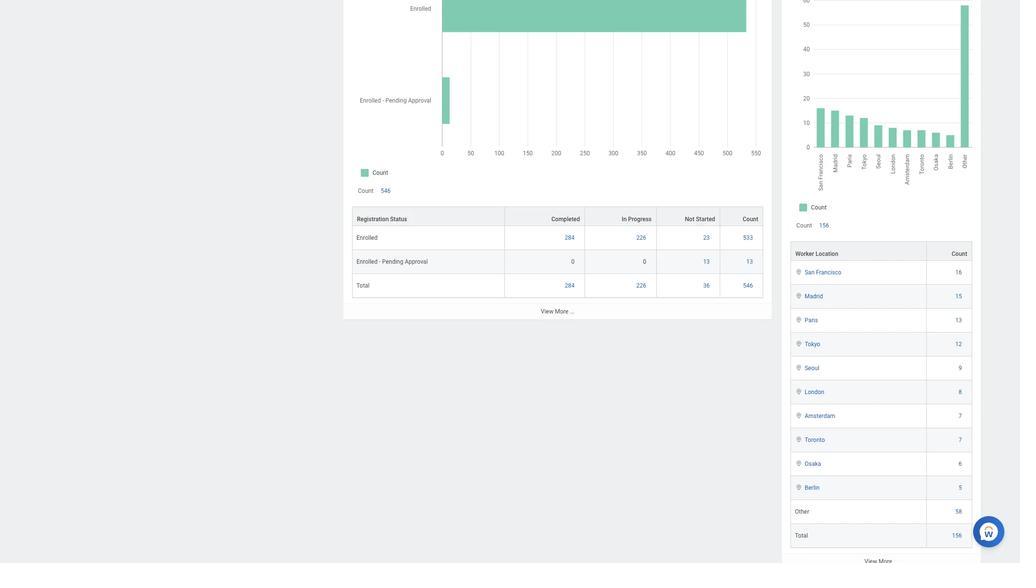 Task type: vqa. For each thing, say whether or not it's contained in the screenshot.
SEARCH image
no



Task type: locate. For each thing, give the bounding box(es) containing it.
tokyo
[[805, 341, 821, 348]]

546 up registration status
[[381, 188, 391, 194]]

total down other
[[795, 533, 808, 539]]

1 vertical spatial 7 button
[[959, 436, 964, 444]]

row
[[352, 207, 764, 226], [352, 226, 764, 250], [791, 241, 973, 261], [352, 250, 764, 274], [791, 261, 973, 285], [352, 274, 764, 298], [791, 285, 973, 309], [791, 309, 973, 333], [791, 333, 973, 357], [791, 357, 973, 381], [791, 381, 973, 405], [791, 405, 973, 429], [791, 429, 973, 452], [791, 452, 973, 476], [791, 476, 973, 500], [791, 500, 973, 524], [791, 524, 973, 548]]

0 vertical spatial 226 button
[[637, 234, 648, 242]]

5
[[959, 485, 962, 492]]

location image left amsterdam
[[795, 412, 803, 419]]

0 horizontal spatial 156
[[820, 222, 829, 229]]

0 horizontal spatial 156 button
[[820, 222, 831, 230]]

2 0 button from the left
[[643, 258, 648, 266]]

pending
[[382, 259, 403, 265]]

6 location image from the top
[[795, 460, 803, 467]]

226 button
[[637, 234, 648, 242], [637, 282, 648, 290]]

location image left san
[[795, 269, 803, 276]]

location image left osaka link
[[795, 460, 803, 467]]

2 7 button from the top
[[959, 436, 964, 444]]

0 button down completed
[[572, 258, 576, 266]]

156 button up 'location'
[[820, 222, 831, 230]]

13 down 533 button
[[747, 259, 753, 265]]

enrolled - pending approval
[[357, 259, 428, 265]]

5 button
[[959, 484, 964, 492]]

location image for seoul
[[795, 365, 803, 371]]

1 284 button from the top
[[565, 234, 576, 242]]

row containing registration status
[[352, 207, 764, 226]]

0 vertical spatial 226
[[637, 235, 647, 241]]

2 0 from the left
[[643, 259, 647, 265]]

other element
[[795, 507, 810, 515]]

worker
[[796, 251, 814, 258]]

1 enrolled from the top
[[357, 235, 378, 241]]

location image left london link
[[795, 388, 803, 395]]

1 7 button from the top
[[959, 412, 964, 420]]

toronto
[[805, 437, 825, 444]]

226 for 23
[[637, 235, 647, 241]]

13 down 23 button
[[703, 259, 710, 265]]

count button
[[720, 207, 763, 226], [927, 242, 972, 260]]

san
[[805, 269, 815, 276]]

1 horizontal spatial total element
[[795, 531, 808, 539]]

284 button
[[565, 234, 576, 242], [565, 282, 576, 290]]

533 button
[[743, 234, 755, 242]]

view more ... link
[[343, 303, 772, 320]]

13 button down 533 button
[[747, 258, 755, 266]]

san francisco link
[[805, 267, 842, 276]]

3 location image from the top
[[795, 317, 803, 324]]

more
[[555, 308, 569, 315]]

0 vertical spatial 7
[[959, 413, 962, 420]]

284 button for 36
[[565, 282, 576, 290]]

count button up '533'
[[720, 207, 763, 226]]

1 7 from the top
[[959, 413, 962, 420]]

1 vertical spatial 546 button
[[743, 282, 755, 290]]

location image left seoul link
[[795, 365, 803, 371]]

total down the enrolled - pending approval
[[357, 282, 370, 289]]

5 location image from the top
[[795, 436, 803, 443]]

learning enrollment status element
[[343, 0, 772, 320]]

284 button down completed
[[565, 234, 576, 242]]

0 horizontal spatial total
[[357, 282, 370, 289]]

0 button
[[572, 258, 576, 266], [643, 258, 648, 266]]

0 horizontal spatial total element
[[357, 281, 370, 289]]

location image left madrid link
[[795, 293, 803, 300]]

london
[[805, 389, 825, 396]]

location image left berlin
[[795, 484, 803, 491]]

1 vertical spatial 546
[[743, 282, 753, 289]]

count
[[358, 188, 374, 194], [743, 216, 759, 223], [797, 222, 812, 229], [952, 251, 968, 258]]

13 button up 36
[[703, 258, 712, 266]]

156 for topmost 156 button
[[820, 222, 829, 229]]

1 vertical spatial total
[[795, 533, 808, 539]]

13 down 15 button
[[956, 317, 962, 324]]

london link
[[805, 387, 825, 396]]

1 vertical spatial 156
[[952, 533, 962, 539]]

7 button up the 6
[[959, 436, 964, 444]]

location image for madrid
[[795, 293, 803, 300]]

546 right 36 'button' in the right of the page
[[743, 282, 753, 289]]

total element down other
[[795, 531, 808, 539]]

1 vertical spatial 156 button
[[952, 532, 964, 540]]

not started button
[[657, 207, 720, 226]]

6
[[959, 461, 962, 468]]

enrolled left -
[[357, 259, 378, 265]]

count up worker
[[797, 222, 812, 229]]

156 button down 58
[[952, 532, 964, 540]]

1 location image from the top
[[795, 269, 803, 276]]

156 down 58
[[952, 533, 962, 539]]

worker location button
[[791, 242, 926, 260]]

total
[[357, 282, 370, 289], [795, 533, 808, 539]]

not started
[[685, 216, 715, 223]]

0 horizontal spatial count button
[[720, 207, 763, 226]]

0 horizontal spatial 13
[[703, 259, 710, 265]]

4 location image from the top
[[795, 484, 803, 491]]

284 button up ...
[[565, 282, 576, 290]]

location image for tokyo
[[795, 341, 803, 347]]

9
[[959, 365, 962, 372]]

13 button up 12
[[956, 317, 964, 325]]

1 location image from the top
[[795, 341, 803, 347]]

0 vertical spatial 7 button
[[959, 412, 964, 420]]

total element down the enrolled - pending approval
[[357, 281, 370, 289]]

location image
[[795, 269, 803, 276], [795, 293, 803, 300], [795, 317, 803, 324], [795, 365, 803, 371], [795, 436, 803, 443], [795, 460, 803, 467]]

0 down completed
[[572, 259, 575, 265]]

row containing osaka
[[791, 452, 973, 476]]

enrolled for enrolled - pending approval
[[357, 259, 378, 265]]

location image for berlin
[[795, 484, 803, 491]]

madrid
[[805, 293, 823, 300]]

toronto link
[[805, 435, 825, 444]]

4 location image from the top
[[795, 365, 803, 371]]

0 horizontal spatial 0 button
[[572, 258, 576, 266]]

1 vertical spatial enrolled
[[357, 259, 378, 265]]

9 button
[[959, 365, 964, 372]]

546
[[381, 188, 391, 194], [743, 282, 753, 289]]

7 down 8 button
[[959, 413, 962, 420]]

0 vertical spatial 156 button
[[820, 222, 831, 230]]

enrolled down registration
[[357, 235, 378, 241]]

0
[[572, 259, 575, 265], [643, 259, 647, 265]]

0 vertical spatial 284
[[565, 235, 575, 241]]

location image for san francisco
[[795, 269, 803, 276]]

1 vertical spatial 226
[[637, 282, 647, 289]]

15
[[956, 293, 962, 300]]

546 button up registration status
[[381, 187, 392, 195]]

7 up the 6
[[959, 437, 962, 444]]

tokyo link
[[805, 339, 821, 348]]

7 for amsterdam
[[959, 413, 962, 420]]

7 for toronto
[[959, 437, 962, 444]]

view
[[541, 308, 554, 315]]

1 horizontal spatial 0
[[643, 259, 647, 265]]

0 vertical spatial 284 button
[[565, 234, 576, 242]]

madrid link
[[805, 291, 823, 300]]

paris link
[[805, 315, 818, 324]]

1 horizontal spatial 13
[[747, 259, 753, 265]]

2 7 from the top
[[959, 437, 962, 444]]

1 vertical spatial 284 button
[[565, 282, 576, 290]]

1 horizontal spatial 0 button
[[643, 258, 648, 266]]

row containing london
[[791, 381, 973, 405]]

enrolled
[[357, 235, 378, 241], [357, 259, 378, 265]]

1 vertical spatial 7
[[959, 437, 962, 444]]

2 226 button from the top
[[637, 282, 648, 290]]

1 horizontal spatial 13 button
[[747, 258, 755, 266]]

row containing enrolled - pending approval
[[352, 250, 764, 274]]

count button up 16
[[927, 242, 972, 260]]

1 vertical spatial count button
[[927, 242, 972, 260]]

status
[[390, 216, 407, 223]]

7 button for toronto
[[959, 436, 964, 444]]

0 down progress in the right top of the page
[[643, 259, 647, 265]]

284 down completed
[[565, 235, 575, 241]]

location image left tokyo
[[795, 341, 803, 347]]

1 226 button from the top
[[637, 234, 648, 242]]

progress
[[628, 216, 652, 223]]

0 for first 0 button
[[572, 259, 575, 265]]

0 button down progress in the right top of the page
[[643, 258, 648, 266]]

seoul
[[805, 365, 820, 372]]

284 up ...
[[565, 282, 575, 289]]

2 location image from the top
[[795, 388, 803, 395]]

row containing amsterdam
[[791, 405, 973, 429]]

0 vertical spatial total element
[[357, 281, 370, 289]]

0 horizontal spatial 0
[[572, 259, 575, 265]]

156 up 'location'
[[820, 222, 829, 229]]

1 284 from the top
[[565, 235, 575, 241]]

row containing san francisco
[[791, 261, 973, 285]]

1 horizontal spatial total
[[795, 533, 808, 539]]

226 button for 23
[[637, 234, 648, 242]]

2 horizontal spatial 13
[[956, 317, 962, 324]]

1 horizontal spatial 156
[[952, 533, 962, 539]]

2 284 from the top
[[565, 282, 575, 289]]

13
[[703, 259, 710, 265], [747, 259, 753, 265], [956, 317, 962, 324]]

3 location image from the top
[[795, 412, 803, 419]]

row containing enrolled
[[352, 226, 764, 250]]

row containing madrid
[[791, 285, 973, 309]]

284
[[565, 235, 575, 241], [565, 282, 575, 289]]

1 0 from the left
[[572, 259, 575, 265]]

location image
[[795, 341, 803, 347], [795, 388, 803, 395], [795, 412, 803, 419], [795, 484, 803, 491]]

1 vertical spatial 226 button
[[637, 282, 648, 290]]

546 button right 36 'button' in the right of the page
[[743, 282, 755, 290]]

0 vertical spatial total
[[357, 282, 370, 289]]

546 button
[[381, 187, 392, 195], [743, 282, 755, 290]]

total element
[[357, 281, 370, 289], [795, 531, 808, 539]]

13 button
[[703, 258, 712, 266], [747, 258, 755, 266], [956, 317, 964, 325]]

san francisco
[[805, 269, 842, 276]]

1 horizontal spatial 546
[[743, 282, 753, 289]]

1 226 from the top
[[637, 235, 647, 241]]

location image left paris "link"
[[795, 317, 803, 324]]

284 button for 23
[[565, 234, 576, 242]]

7
[[959, 413, 962, 420], [959, 437, 962, 444]]

0 vertical spatial 156
[[820, 222, 829, 229]]

2 226 from the top
[[637, 282, 647, 289]]

12
[[956, 341, 962, 348]]

2 284 button from the top
[[565, 282, 576, 290]]

156 button
[[820, 222, 831, 230], [952, 532, 964, 540]]

226
[[637, 235, 647, 241], [637, 282, 647, 289]]

0 horizontal spatial 546
[[381, 188, 391, 194]]

2 location image from the top
[[795, 293, 803, 300]]

7 button down 8 button
[[959, 412, 964, 420]]

location image left toronto
[[795, 436, 803, 443]]

0 vertical spatial enrolled
[[357, 235, 378, 241]]

registration status button
[[353, 207, 505, 226]]

2 enrolled from the top
[[357, 259, 378, 265]]

1 vertical spatial 284
[[565, 282, 575, 289]]

0 horizontal spatial 546 button
[[381, 187, 392, 195]]

not
[[685, 216, 695, 223]]

7 button
[[959, 412, 964, 420], [959, 436, 964, 444]]

156
[[820, 222, 829, 229], [952, 533, 962, 539]]

worker location
[[796, 251, 839, 258]]

0 vertical spatial 546
[[381, 188, 391, 194]]



Task type: describe. For each thing, give the bounding box(es) containing it.
-
[[379, 259, 381, 265]]

in progress button
[[585, 207, 656, 226]]

view more ...
[[541, 308, 575, 315]]

in
[[622, 216, 627, 223]]

count up 16 button
[[952, 251, 968, 258]]

enrolled for enrolled "element"
[[357, 235, 378, 241]]

enrolled element
[[357, 233, 378, 241]]

226 button for 36
[[637, 282, 648, 290]]

8 button
[[959, 388, 964, 396]]

36 button
[[703, 282, 712, 290]]

0 horizontal spatial 13 button
[[703, 258, 712, 266]]

1 horizontal spatial 156 button
[[952, 532, 964, 540]]

total inside learning enrollment status element
[[357, 282, 370, 289]]

23 button
[[703, 234, 712, 242]]

amsterdam
[[805, 413, 836, 420]]

row containing toronto
[[791, 429, 973, 452]]

berlin
[[805, 485, 820, 492]]

count up registration
[[358, 188, 374, 194]]

row containing tokyo
[[791, 333, 973, 357]]

berlin link
[[805, 483, 820, 492]]

58
[[956, 509, 962, 515]]

1 vertical spatial total element
[[795, 531, 808, 539]]

36
[[703, 282, 710, 289]]

osaka
[[805, 461, 821, 468]]

osaka link
[[805, 459, 821, 468]]

226 for 36
[[637, 282, 647, 289]]

1 0 button from the left
[[572, 258, 576, 266]]

started
[[696, 216, 715, 223]]

row containing seoul
[[791, 357, 973, 381]]

location image for paris
[[795, 317, 803, 324]]

1 horizontal spatial count button
[[927, 242, 972, 260]]

0 vertical spatial count button
[[720, 207, 763, 226]]

location image for london
[[795, 388, 803, 395]]

location image for amsterdam
[[795, 412, 803, 419]]

row containing other
[[791, 500, 973, 524]]

2 horizontal spatial 13 button
[[956, 317, 964, 325]]

0 vertical spatial 546 button
[[381, 187, 392, 195]]

16 button
[[956, 269, 964, 277]]

in progress
[[622, 216, 652, 223]]

registration
[[357, 216, 389, 223]]

completed button
[[505, 207, 585, 226]]

row containing berlin
[[791, 476, 973, 500]]

registration status
[[357, 216, 407, 223]]

6 button
[[959, 460, 964, 468]]

location
[[816, 251, 839, 258]]

enrolled - pending approval element
[[357, 257, 428, 265]]

row containing paris
[[791, 309, 973, 333]]

location image for osaka
[[795, 460, 803, 467]]

count up 533 button
[[743, 216, 759, 223]]

8
[[959, 389, 962, 396]]

other
[[795, 509, 810, 515]]

paris
[[805, 317, 818, 324]]

location image for toronto
[[795, 436, 803, 443]]

533
[[743, 235, 753, 241]]

284 for 36
[[565, 282, 575, 289]]

156 for 156 button to the right
[[952, 533, 962, 539]]

francisco
[[816, 269, 842, 276]]

16
[[956, 269, 962, 276]]

approval
[[405, 259, 428, 265]]

7 button for amsterdam
[[959, 412, 964, 420]]

58 button
[[956, 508, 964, 516]]

0 for 1st 0 button from right
[[643, 259, 647, 265]]

284 for 23
[[565, 235, 575, 241]]

23
[[703, 235, 710, 241]]

15 button
[[956, 293, 964, 301]]

seoul link
[[805, 363, 820, 372]]

1 horizontal spatial 546 button
[[743, 282, 755, 290]]

...
[[570, 308, 575, 315]]

amsterdam link
[[805, 411, 836, 420]]

row containing worker location
[[791, 241, 973, 261]]

12 button
[[956, 341, 964, 348]]

completed
[[552, 216, 580, 223]]



